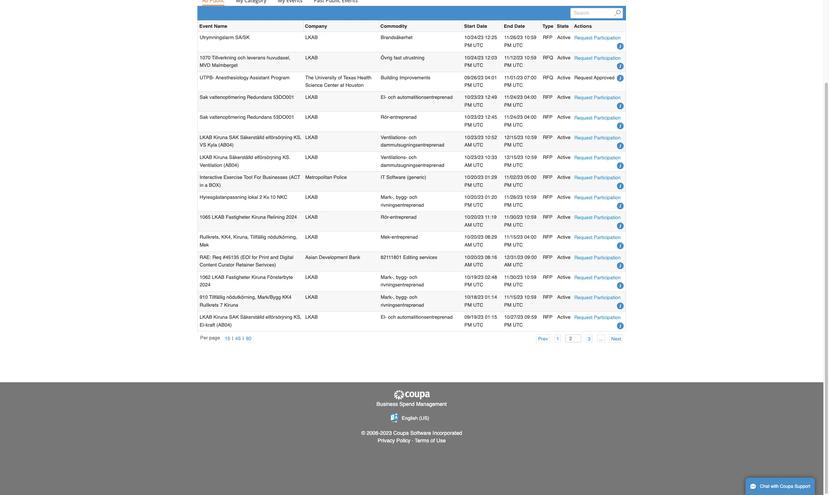 Task type: vqa. For each thing, say whether or not it's contained in the screenshot.


Task type: locate. For each thing, give the bounding box(es) containing it.
request participation for 12:49
[[575, 95, 621, 101]]

14 request participation button from the top
[[575, 314, 621, 322]]

building
[[381, 75, 398, 80]]

pm up 10/27/23
[[505, 302, 512, 308]]

name
[[214, 23, 227, 29]]

elförsörjning for lkab kiruna sak säkerställd elförsörjning ks, el-kraft (ab04)
[[266, 315, 293, 320]]

vs
[[200, 142, 206, 148]]

11/30/23 10:59 pm utc up 11/15/23 10:59 pm utc
[[505, 275, 537, 288]]

terms
[[415, 438, 429, 444]]

1070
[[200, 55, 211, 60]]

© 2006-2023 coupa software incorporated
[[362, 430, 462, 436]]

5 rfp from the top
[[543, 155, 553, 160]]

övrig fast utrustning
[[381, 55, 425, 60]]

english
[[402, 416, 418, 422]]

vattenoptimering down anesthesiology
[[210, 95, 246, 100]]

sak for rör-entreprenad
[[200, 115, 208, 120]]

10/20/23 for 10/20/23 08:29 am utc
[[465, 235, 484, 240]]

1 vertical spatial el- och automatitionsentreprenad
[[381, 315, 453, 320]]

1 vertical spatial 11/24/23 04:00 pm utc
[[505, 115, 537, 128]]

Search text field
[[571, 8, 624, 19]]

nödutkörning, down 1062 lkab fastigheter kiruna fönsterbyte 2024
[[227, 295, 256, 300]]

0 horizontal spatial coupa
[[394, 430, 409, 436]]

11/01/23 07:00 pm utc
[[505, 75, 537, 88]]

utpb-
[[200, 75, 214, 80]]

2 vertical spatial säkerställd
[[240, 315, 265, 320]]

1 vertical spatial nödutkörning,
[[227, 295, 256, 300]]

request for 01:14
[[575, 295, 593, 301]]

11/30/23 for 11:19
[[505, 215, 523, 220]]

1 04:00 from the top
[[525, 95, 537, 100]]

10/20/23 inside 10/20/23 01:20 pm utc
[[465, 195, 484, 200]]

nkc
[[277, 195, 288, 200]]

0 horizontal spatial nödutkörning,
[[227, 295, 256, 300]]

(ab04) right kyla at the top
[[219, 142, 234, 148]]

08:16
[[485, 255, 498, 260]]

bygg- for 10/20/23 01:20 pm utc
[[396, 195, 408, 200]]

coupa right with
[[781, 484, 794, 490]]

12/15/23 10:59 pm utc right 10:52 at the top right of the page
[[505, 135, 537, 148]]

11/15/23 inside 11/15/23 10:59 pm utc
[[505, 295, 523, 300]]

el- och automatitionsentreprenad for 09/19/23 01:15 pm utc
[[381, 315, 453, 320]]

11:19
[[485, 215, 497, 220]]

automatitionsentreprenad for 10/23/23 12:49 pm utc
[[398, 95, 453, 100]]

säkerställd down 910 tillfällig nödutkörning, mark/bygg kk4 rullkrets 7 kiruna
[[240, 315, 265, 320]]

, for 10/19/23
[[394, 275, 395, 280]]

request for 01:20
[[575, 195, 593, 201]]

4 request participation button from the top
[[575, 114, 621, 122]]

elförsörjning inside lkab kiruna säkerställd elförsörjning ks. ventilation (ab04)
[[255, 155, 281, 160]]

tillverkning
[[212, 55, 237, 60]]

6 rfp from the top
[[543, 175, 553, 180]]

sak vattenoptimering redundans 53do001 down utpb- anesthesiology assistant program
[[200, 95, 294, 100]]

el- och automatitionsentreprenad
[[381, 95, 453, 100], [381, 315, 453, 320]]

curator
[[218, 262, 235, 268]]

1 vertical spatial ks,
[[294, 315, 302, 320]]

of left use
[[431, 438, 435, 444]]

3 request participation from the top
[[575, 95, 621, 101]]

(ab04) up exercise
[[224, 162, 239, 168]]

9 request from the top
[[575, 195, 593, 201]]

utc inside 09/19/23 01:15 pm utc
[[474, 322, 484, 328]]

0 vertical spatial el- och automatitionsentreprenad
[[381, 95, 453, 100]]

11/15/23 up 10/27/23
[[505, 295, 523, 300]]

request participation
[[575, 35, 621, 41], [575, 55, 621, 61], [575, 95, 621, 101], [575, 115, 621, 121], [575, 135, 621, 141], [575, 155, 621, 161], [575, 175, 621, 181], [575, 195, 621, 201], [575, 215, 621, 221], [575, 235, 621, 241], [575, 255, 621, 261], [575, 275, 621, 281], [575, 295, 621, 301], [575, 315, 621, 321]]

2 11/24/23 04:00 pm utc from the top
[[505, 115, 537, 128]]

redundans down assistant
[[247, 95, 272, 100]]

0 vertical spatial 2024
[[286, 215, 297, 220]]

0 vertical spatial 04:00
[[525, 95, 537, 100]]

0 vertical spatial sak
[[200, 95, 208, 100]]

2 ventilations- och dammutsugningsentreprenad from the top
[[381, 155, 445, 168]]

bygg- for 10/19/23 02:48 pm utc
[[396, 275, 408, 280]]

fönsterbyte
[[267, 275, 293, 280]]

0 horizontal spatial date
[[477, 23, 488, 29]]

(ab04) inside lkab kiruna sak säkerställd elförsörjning ks, el-kraft (ab04) lkab
[[217, 322, 232, 328]]

10/20/23 left 08:16
[[465, 255, 484, 260]]

pm up 10/23/23 10:52 am utc
[[465, 122, 472, 128]]

11/15/23 up 12/31/23
[[505, 235, 523, 240]]

11/30/23 10:59 pm utc up the 11/15/23 04:00 pm utc
[[505, 215, 537, 228]]

10/24/23 left 12:03
[[465, 55, 484, 60]]

1 vertical spatial 10/24/23
[[465, 55, 484, 60]]

7 request from the top
[[575, 155, 593, 161]]

0 vertical spatial software
[[387, 175, 406, 180]]

8 active from the top
[[558, 175, 571, 180]]

10/20/23 08:16 am utc
[[465, 255, 498, 268]]

11 request participation button from the top
[[575, 254, 621, 262]]

11/15/23 for 11/15/23 04:00 pm utc
[[505, 235, 523, 240]]

2024 inside 1062 lkab fastigheter kiruna fönsterbyte 2024
[[200, 282, 211, 288]]

utc inside 10/23/23 12:45 pm utc
[[474, 122, 484, 128]]

participation for 10:33
[[594, 155, 621, 161]]

1 vertical spatial mark-, bygg- och rivningsentreprenad
[[381, 275, 424, 288]]

1 vertical spatial 11/15/23
[[505, 295, 523, 300]]

9 request participation button from the top
[[575, 214, 621, 222]]

rfq right 11/12/23 10:59 pm utc
[[543, 55, 554, 60]]

1 horizontal spatial tillfällig
[[250, 235, 266, 240]]

sak vattenoptimering redundans 53do001 for rör-entreprenad
[[200, 115, 294, 120]]

sak inside lkab kiruna sak säkerställd elförsörjning ks, el-kraft (ab04) lkab
[[229, 315, 239, 320]]

pm down the 10/19/23
[[465, 282, 472, 288]]

0 vertical spatial ,
[[394, 195, 395, 200]]

8 request from the top
[[575, 175, 593, 181]]

13 participation from the top
[[594, 295, 621, 301]]

lokal
[[248, 195, 258, 200]]

am for 10/20/23 08:29 am utc
[[465, 242, 472, 248]]

vattenoptimering up kyla at the top
[[210, 115, 246, 120]]

pm down start
[[465, 43, 472, 48]]

pm up 10/20/23 11:19 am utc
[[465, 202, 472, 208]]

(ab04) inside 'lkab kiruna sak säkerställd elförsörjning ks, vs kyla (ab04) lkab'
[[219, 142, 234, 148]]

15 active from the top
[[558, 315, 571, 320]]

10/23/23 left 12:49
[[465, 95, 484, 100]]

0 horizontal spatial tillfällig
[[209, 295, 225, 300]]

1 date from the left
[[477, 23, 488, 29]]

utc inside 10/19/23 02:48 pm utc
[[474, 282, 484, 288]]

pm up 09/26/23
[[465, 63, 472, 68]]

11 rfp from the top
[[543, 275, 553, 280]]

active for 10/20/23 08:29 am utc
[[558, 235, 571, 240]]

kiruna right '7'
[[224, 302, 238, 308]]

11/24/23 04:00 pm utc down 11/01/23 07:00 pm utc
[[505, 95, 537, 108]]

2 12/15/23 10:59 pm utc from the top
[[505, 155, 537, 168]]

pm inside 11/12/23 10:59 pm utc
[[505, 63, 512, 68]]

0 vertical spatial sak vattenoptimering redundans 53do001
[[200, 95, 294, 100]]

säkerställd inside lkab kiruna säkerställd elförsörjning ks. ventilation (ab04)
[[229, 155, 253, 160]]

10/20/23 inside 10/20/23 11:19 am utc
[[465, 215, 484, 220]]

0 vertical spatial ks,
[[294, 135, 302, 140]]

utc inside the 09/26/23 04:01 pm utc
[[474, 83, 484, 88]]

910
[[200, 295, 208, 300]]

police
[[334, 175, 347, 180]]

1 vertical spatial ventilations-
[[381, 155, 408, 160]]

0 vertical spatial of
[[338, 75, 342, 80]]

1 11/24/23 04:00 pm utc from the top
[[505, 95, 537, 108]]

0 vertical spatial tillfällig
[[250, 235, 266, 240]]

1 participation from the top
[[594, 35, 621, 41]]

8 participation from the top
[[594, 195, 621, 201]]

request for 12:45
[[575, 115, 593, 121]]

11/24/23 right 12:45
[[505, 115, 523, 120]]

pm inside 11/01/23 07:00 pm utc
[[505, 83, 512, 88]]

request participation for 01:14
[[575, 295, 621, 301]]

actions
[[574, 23, 592, 29]]

mark-, bygg- och rivningsentreprenad for 10/18/23
[[381, 295, 424, 308]]

kiruna down '7'
[[214, 315, 228, 320]]

pm down 11/02/23
[[505, 182, 512, 188]]

1 automatitionsentreprenad from the top
[[398, 95, 453, 100]]

10/24/23 down start date button
[[465, 35, 484, 40]]

elförsörjning down 'lkab kiruna sak säkerställd elförsörjning ks, vs kyla (ab04) lkab'
[[255, 155, 281, 160]]

10/23/23 left 10:52 at the top right of the page
[[465, 135, 484, 140]]

1 vertical spatial sak
[[200, 115, 208, 120]]

utc inside 10/23/23 10:33 am utc
[[474, 162, 484, 168]]

pm up 10/20/23 01:20 pm utc at right
[[465, 182, 472, 188]]

0 horizontal spatial navigation
[[200, 335, 254, 343]]

kiruna down serivces)
[[252, 275, 266, 280]]

0 vertical spatial 11/26/23 10:59 pm utc
[[505, 35, 537, 48]]

elförsörjning up ks.
[[266, 135, 293, 140]]

12/15/23 10:59 pm utc for 10:52
[[505, 135, 537, 148]]

am inside 10/20/23 11:19 am utc
[[465, 222, 472, 228]]

0 vertical spatial entreprenad
[[391, 115, 417, 120]]

active for 10/23/23 12:49 pm utc
[[558, 95, 571, 100]]

program
[[271, 75, 290, 80]]

pm inside 10/23/23 12:49 pm utc
[[465, 102, 472, 108]]

fastigheter up kiruna,
[[226, 215, 250, 220]]

1 vertical spatial vattenoptimering
[[210, 115, 246, 120]]

2 vertical spatial bygg-
[[396, 295, 408, 300]]

am inside 10/23/23 10:52 am utc
[[465, 142, 472, 148]]

12/15/23 10:59 pm utc up 11/02/23
[[505, 155, 537, 168]]

2 fastigheter from the top
[[226, 275, 250, 280]]

9 participation from the top
[[594, 215, 621, 221]]

10/20/23 left 01:20
[[465, 195, 484, 200]]

1 vattenoptimering from the top
[[210, 95, 246, 100]]

10:59 for 10/23/23 10:52 am utc
[[525, 135, 537, 140]]

1 vertical spatial entreprenad
[[391, 215, 417, 220]]

och inside 1070 tillverkning och leverans huvudaxel, mvd malmberget
[[238, 55, 246, 60]]

1 vertical spatial coupa
[[781, 484, 794, 490]]

1 ks, from the top
[[294, 135, 302, 140]]

of up at on the top left
[[338, 75, 342, 80]]

1 horizontal spatial 2024
[[286, 215, 297, 220]]

am up 10/20/23 01:29 pm utc
[[465, 162, 472, 168]]

04:00 inside the 11/15/23 04:00 pm utc
[[525, 235, 537, 240]]

4 request from the top
[[575, 95, 593, 101]]

8 request participation from the top
[[575, 195, 621, 201]]

1 53do001 from the top
[[274, 95, 294, 100]]

1 vertical spatial säkerställd
[[229, 155, 253, 160]]

14 participation from the top
[[594, 315, 621, 321]]

2 participation from the top
[[594, 55, 621, 61]]

11/24/23 for 12:49
[[505, 95, 523, 100]]

active for 10/18/23 01:14 pm utc
[[558, 295, 571, 300]]

11 request participation from the top
[[575, 255, 621, 261]]

0 vertical spatial bygg-
[[396, 195, 408, 200]]

1 vertical spatial rör-
[[381, 215, 391, 220]]

1 11/26/23 from the top
[[505, 35, 523, 40]]

1 horizontal spatial coupa
[[781, 484, 794, 490]]

11/24/23 down 11/01/23 07:00 pm utc
[[505, 95, 523, 100]]

mark-
[[381, 195, 394, 200], [381, 275, 394, 280], [381, 295, 394, 300]]

sak for el- och automatitionsentreprenad
[[200, 95, 208, 100]]

1 rör-entreprenad from the top
[[381, 115, 417, 120]]

53do001 down program
[[274, 95, 294, 100]]

2 53do001 from the top
[[274, 115, 294, 120]]

2 navigation from the left
[[532, 335, 624, 343]]

exercise
[[224, 175, 243, 180]]

request participation button
[[575, 34, 621, 42], [575, 54, 621, 62], [575, 94, 621, 102], [575, 114, 621, 122], [575, 134, 621, 142], [575, 154, 621, 162], [575, 174, 621, 182], [575, 194, 621, 202], [575, 214, 621, 222], [575, 234, 621, 242], [575, 254, 621, 262], [575, 274, 621, 282], [575, 294, 621, 302], [575, 314, 621, 322]]

1 vertical spatial rör-entreprenad
[[381, 215, 417, 220]]

1 vertical spatial 11/26/23 10:59 pm utc
[[505, 195, 537, 208]]

request for 12:49
[[575, 95, 593, 101]]

1 vertical spatial rivningsentreprenad
[[381, 282, 424, 288]]

kiruna up kyla at the top
[[214, 135, 228, 140]]

active for 10/24/23 12:25 pm utc
[[558, 35, 571, 40]]

1 vertical spatial 12/15/23
[[505, 155, 524, 160]]

prev
[[538, 336, 549, 342]]

am for 10/20/23 08:16 am utc
[[465, 262, 472, 268]]

start date
[[464, 23, 488, 29]]

1 vertical spatial fastigheter
[[226, 275, 250, 280]]

11/26/23 10:59 pm utc for 01:20
[[505, 195, 537, 208]]

2 request participation button from the top
[[575, 54, 621, 62]]

#45135
[[223, 255, 239, 260]]

1 horizontal spatial software
[[411, 430, 431, 436]]

12:25
[[485, 35, 498, 40]]

navigation
[[200, 335, 254, 343], [532, 335, 624, 343]]

1 vertical spatial 04:00
[[525, 115, 537, 120]]

11/24/23 04:00 pm utc right 12:45
[[505, 115, 537, 128]]

2 11/26/23 10:59 pm utc from the top
[[505, 195, 537, 208]]

1 active from the top
[[558, 35, 571, 40]]

1 request from the top
[[575, 35, 593, 41]]

11/26/23 down 11/02/23 05:00 pm utc
[[505, 195, 523, 200]]

2 rör-entreprenad from the top
[[381, 215, 417, 220]]

12 request participation from the top
[[575, 275, 621, 281]]

type button
[[543, 22, 554, 30]]

11/24/23 04:00 pm utc for 12:45
[[505, 115, 537, 128]]

vattenoptimering for el- och automatitionsentreprenad
[[210, 95, 246, 100]]

ventilations- och dammutsugningsentreprenad for 10/23/23 10:52 am utc
[[381, 135, 445, 148]]

kv.10
[[264, 195, 276, 200]]

0 vertical spatial 53do001
[[274, 95, 294, 100]]

1 vertical spatial dammutsugningsentreprenad
[[381, 162, 445, 168]]

2 automatitionsentreprenad from the top
[[398, 315, 453, 320]]

0 vertical spatial mark-, bygg- och rivningsentreprenad
[[381, 195, 424, 208]]

2 request participation from the top
[[575, 55, 621, 61]]

10:52
[[485, 135, 498, 140]]

1 vertical spatial ,
[[394, 275, 395, 280]]

utrustning
[[403, 55, 425, 60]]

10 participation from the top
[[594, 235, 621, 241]]

rfp for 10/23/23 10:33 am utc
[[543, 155, 553, 160]]

4 rfp from the top
[[543, 135, 553, 140]]

software right it
[[387, 175, 406, 180]]

participation for 01:20
[[594, 195, 621, 201]]

pm up 10/23/23 12:45 pm utc
[[465, 102, 472, 108]]

15 request from the top
[[575, 315, 593, 321]]

10/23/23
[[465, 95, 484, 100], [465, 115, 484, 120], [465, 135, 484, 140], [465, 155, 484, 160]]

10/23/23 left 12:45
[[465, 115, 484, 120]]

pm down 10/27/23
[[505, 322, 512, 328]]

11/26/23 10:59 pm utc for 12:25
[[505, 35, 537, 48]]

12 request participation button from the top
[[575, 274, 621, 282]]

10/20/23 left 01:29
[[465, 175, 484, 180]]

2 sak vattenoptimering redundans 53do001 from the top
[[200, 115, 294, 120]]

11/15/23
[[505, 235, 523, 240], [505, 295, 523, 300]]

10/23/23 10:33 am utc
[[465, 155, 498, 168]]

0 vertical spatial vattenoptimering
[[210, 95, 246, 100]]

09:00
[[525, 255, 537, 260]]

0 vertical spatial automatitionsentreprenad
[[398, 95, 453, 100]]

7 participation from the top
[[594, 175, 621, 181]]

10 request from the top
[[575, 215, 593, 221]]

10/20/23 inside 10/20/23 01:29 pm utc
[[465, 175, 484, 180]]

04:00 for 10/20/23 08:29 am utc
[[525, 235, 537, 240]]

12/15/23
[[505, 135, 524, 140], [505, 155, 524, 160]]

request participation button for 12:25
[[575, 34, 621, 42]]

53do001 up 'lkab kiruna sak säkerställd elförsörjning ks, vs kyla (ab04) lkab'
[[274, 115, 294, 120]]

active for 10/19/23 02:48 pm utc
[[558, 275, 571, 280]]

säkerställd up lkab kiruna säkerställd elförsörjning ks. ventilation (ab04)
[[240, 135, 265, 140]]

ks, inside lkab kiruna sak säkerställd elförsörjning ks, el-kraft (ab04) lkab
[[294, 315, 302, 320]]

0 vertical spatial 11/15/23
[[505, 235, 523, 240]]

10:59 for 10/18/23 01:14 pm utc
[[525, 295, 537, 300]]

mek-entreprenad
[[381, 235, 418, 240]]

1 mark-, bygg- och rivningsentreprenad from the top
[[381, 195, 424, 208]]

mark-, bygg- och rivningsentreprenad
[[381, 195, 424, 208], [381, 275, 424, 288], [381, 295, 424, 308]]

4 10/23/23 from the top
[[465, 155, 484, 160]]

2 active from the top
[[558, 55, 571, 60]]

ks, inside 'lkab kiruna sak säkerställd elförsörjning ks, vs kyla (ab04) lkab'
[[294, 135, 302, 140]]

10/24/23 inside 10/24/23 12:03 pm utc
[[465, 55, 484, 60]]

...
[[599, 336, 603, 342]]

use
[[437, 438, 446, 444]]

11 participation from the top
[[594, 255, 621, 261]]

12 active from the top
[[558, 255, 571, 260]]

11/26/23
[[505, 35, 523, 40], [505, 195, 523, 200]]

1 11/24/23 from the top
[[505, 95, 523, 100]]

säkerställd inside 'lkab kiruna sak säkerställd elförsörjning ks, vs kyla (ab04) lkab'
[[240, 135, 265, 140]]

5 10/20/23 from the top
[[465, 255, 484, 260]]

10/23/23 inside 10/23/23 10:52 am utc
[[465, 135, 484, 140]]

pm inside 10/19/23 02:48 pm utc
[[465, 282, 472, 288]]

kiruna up ventilation
[[214, 155, 228, 160]]

nödutkörning, up the digital
[[268, 235, 297, 240]]

utc inside 10/23/23 10:52 am utc
[[474, 142, 484, 148]]

sak
[[229, 135, 239, 140], [229, 315, 239, 320]]

0 vertical spatial 12/15/23 10:59 pm utc
[[505, 135, 537, 148]]

8 rfp from the top
[[543, 215, 553, 220]]

1 vertical spatial 11/30/23 10:59 pm utc
[[505, 275, 537, 288]]

sak inside 'lkab kiruna sak säkerställd elförsörjning ks, vs kyla (ab04) lkab'
[[229, 135, 239, 140]]

participation for 02:48
[[594, 275, 621, 281]]

type
[[543, 23, 554, 29]]

10 active from the top
[[558, 215, 571, 220]]

7 rfp from the top
[[543, 195, 553, 200]]

0 vertical spatial nödutkörning,
[[268, 235, 297, 240]]

10 request participation button from the top
[[575, 234, 621, 242]]

0 vertical spatial rör-
[[381, 115, 391, 120]]

6 request participation from the top
[[575, 155, 621, 161]]

am up the 10/19/23
[[465, 262, 472, 268]]

am down 12/31/23
[[505, 262, 512, 268]]

(ab04) right kraft
[[217, 322, 232, 328]]

0 vertical spatial el-
[[381, 95, 387, 100]]

2 vertical spatial entreprenad
[[392, 235, 418, 240]]

0 horizontal spatial software
[[387, 175, 406, 180]]

active for 10/20/23 08:16 am utc
[[558, 255, 571, 260]]

request for 08:16
[[575, 255, 593, 261]]

event name
[[199, 23, 227, 29]]

2 vertical spatial el-
[[200, 322, 206, 328]]

elförsörjning inside lkab kiruna sak säkerställd elförsörjning ks, el-kraft (ab04) lkab
[[266, 315, 293, 320]]

1 horizontal spatial nödutkörning,
[[268, 235, 297, 240]]

pm inside 09/19/23 01:15 pm utc
[[465, 322, 472, 328]]

health
[[358, 75, 372, 80]]

elförsörjning
[[266, 135, 293, 140], [255, 155, 281, 160], [266, 315, 293, 320]]

tillfällig right kiruna,
[[250, 235, 266, 240]]

övrig
[[381, 55, 393, 60]]

2 10/24/23 from the top
[[465, 55, 484, 60]]

rfq right 07:00
[[543, 75, 554, 80]]

1 vertical spatial 11/24/23
[[505, 115, 523, 120]]

pm down "11/01/23"
[[505, 83, 512, 88]]

3 mark-, bygg- och rivningsentreprenad from the top
[[381, 295, 424, 308]]

1 vertical spatial ventilations- och dammutsugningsentreprenad
[[381, 155, 445, 168]]

4 active from the top
[[558, 95, 571, 100]]

2 rivningsentreprenad from the top
[[381, 282, 424, 288]]

13 request participation button from the top
[[575, 294, 621, 302]]

huvudaxel,
[[267, 55, 291, 60]]

1 vertical spatial automatitionsentreprenad
[[398, 315, 453, 320]]

53do001 for rör-entreprenad
[[274, 115, 294, 120]]

utc inside 10/20/23 01:20 pm utc
[[474, 202, 484, 208]]

11/26/23 10:59 pm utc down end date button
[[505, 35, 537, 48]]

sak down utpb-
[[200, 95, 208, 100]]

11/30/23 down 12/31/23 09:00 am utc
[[505, 275, 523, 280]]

am up 10/20/23 08:16 am utc at the bottom of the page
[[465, 242, 472, 248]]

it
[[381, 175, 385, 180]]

building improvements
[[381, 75, 431, 80]]

rör- for 10/20/23
[[381, 215, 391, 220]]

date
[[477, 23, 488, 29], [515, 23, 525, 29]]

10:59 inside 11/12/23 10:59 pm utc
[[525, 55, 537, 60]]

11/15/23 inside the 11/15/23 04:00 pm utc
[[505, 235, 523, 240]]

1 vertical spatial 53do001
[[274, 115, 294, 120]]

in
[[200, 182, 204, 188]]

am inside 12/31/23 09:00 am utc
[[505, 262, 512, 268]]

1062 lkab fastigheter kiruna fönsterbyte 2024
[[200, 275, 293, 288]]

13 request from the top
[[575, 275, 593, 281]]

sak for kyla
[[229, 135, 239, 140]]

01:14
[[485, 295, 498, 300]]

10/20/23 left 11:19 on the right of page
[[465, 215, 484, 220]]

10/18/23 01:14 pm utc
[[465, 295, 498, 308]]

1 vertical spatial 2024
[[200, 282, 211, 288]]

2024 down 1062
[[200, 282, 211, 288]]

pm inside 10/24/23 12:03 pm utc
[[465, 63, 472, 68]]

0 vertical spatial 11/30/23 10:59 pm utc
[[505, 215, 537, 228]]

, for 10/20/23
[[394, 195, 395, 200]]

pm down 09/26/23
[[465, 83, 472, 88]]

software up the terms
[[411, 430, 431, 436]]

tab list
[[198, 0, 627, 6]]

dammutsugningsentreprenad for 10/23/23 10:52 am utc
[[381, 142, 445, 148]]

, for 10/18/23
[[394, 295, 395, 300]]

01:15
[[485, 315, 498, 320]]

12 request from the top
[[575, 255, 593, 261]]

request for 11:19
[[575, 215, 593, 221]]

10/23/23 12:45 pm utc
[[465, 115, 498, 128]]

tillfällig inside 910 tillfällig nödutkörning, mark/bygg kk4 rullkrets 7 kiruna
[[209, 295, 225, 300]]

end date
[[504, 23, 525, 29]]

2 vertical spatial mark-, bygg- och rivningsentreprenad
[[381, 295, 424, 308]]

45
[[236, 336, 241, 342]]

1 vertical spatial tillfällig
[[209, 295, 225, 300]]

0 vertical spatial mark-
[[381, 195, 394, 200]]

11/24/23 04:00 pm utc
[[505, 95, 537, 108], [505, 115, 537, 128]]

fastigheter down retainer
[[226, 275, 250, 280]]

10:59 for 10/24/23 12:03 pm utc
[[525, 55, 537, 60]]

3 , from the top
[[394, 295, 395, 300]]

redundans for rör-entreprenad
[[247, 115, 272, 120]]

13 active from the top
[[558, 275, 571, 280]]

1 redundans from the top
[[247, 95, 272, 100]]

11 active from the top
[[558, 235, 571, 240]]

date right 'end'
[[515, 23, 525, 29]]

0 vertical spatial säkerställd
[[240, 135, 265, 140]]

am inside 10/20/23 08:29 am utc
[[465, 242, 472, 248]]

request participation for 01:20
[[575, 195, 621, 201]]

el- for 09/19/23
[[381, 315, 387, 320]]

sak vattenoptimering redundans 53do001 up 'lkab kiruna sak säkerställd elförsörjning ks, vs kyla (ab04) lkab'
[[200, 115, 294, 120]]

business
[[377, 402, 398, 408]]

11/02/23
[[505, 175, 523, 180]]

am for 10/23/23 10:33 am utc
[[465, 162, 472, 168]]

1 vertical spatial software
[[411, 430, 431, 436]]

1 vertical spatial (ab04)
[[224, 162, 239, 168]]

sak up vs
[[200, 115, 208, 120]]

11/26/23 10:59 pm utc down 11/02/23 05:00 pm utc
[[505, 195, 537, 208]]

utc inside 10/20/23 08:29 am utc
[[474, 242, 484, 248]]

2 11/24/23 from the top
[[505, 115, 523, 120]]

pm down 10/18/23
[[465, 302, 472, 308]]

rivningsentreprenad for 10/19/23 02:48 pm utc
[[381, 282, 424, 288]]

am inside 10/20/23 08:16 am utc
[[465, 262, 472, 268]]

09/26/23
[[465, 75, 484, 80]]

0 vertical spatial dammutsugningsentreprenad
[[381, 142, 445, 148]]

active for 10/23/23 12:45 pm utc
[[558, 115, 571, 120]]

12 participation from the top
[[594, 275, 621, 281]]

4 participation from the top
[[594, 115, 621, 121]]

1 vertical spatial sak
[[229, 315, 239, 320]]

10/23/23 inside 10/23/23 10:33 am utc
[[465, 155, 484, 160]]

0 vertical spatial 11/24/23
[[505, 95, 523, 100]]

12:49
[[485, 95, 498, 100]]

participation for 08:16
[[594, 255, 621, 261]]

10/18/23
[[465, 295, 484, 300]]

2 vertical spatial mark-
[[381, 295, 394, 300]]

10/23/23 inside 10/23/23 12:45 pm utc
[[465, 115, 484, 120]]

2 bygg- from the top
[[396, 275, 408, 280]]

10/24/23 12:25 pm utc
[[465, 35, 498, 48]]

10/23/23 left "10:33"
[[465, 155, 484, 160]]

2024 right relining
[[286, 215, 297, 220]]

pm inside the 09/26/23 04:01 pm utc
[[465, 83, 472, 88]]

11/24/23 for 12:45
[[505, 115, 523, 120]]

elförsörjning down kk4
[[266, 315, 293, 320]]

2 sak from the top
[[200, 115, 208, 120]]

10/23/23 inside 10/23/23 12:49 pm utc
[[465, 95, 484, 100]]

säkerställd up 'tool'
[[229, 155, 253, 160]]

12/15/23 right 10:52 at the top right of the page
[[505, 135, 524, 140]]

säkerställd inside lkab kiruna sak säkerställd elförsörjning ks, el-kraft (ab04) lkab
[[240, 315, 265, 320]]

request for 01:29
[[575, 175, 593, 181]]

11/26/23 10:59 pm utc
[[505, 35, 537, 48], [505, 195, 537, 208]]

2 10/23/23 from the top
[[465, 115, 484, 120]]

9 active from the top
[[558, 195, 571, 200]]

2 sak from the top
[[229, 315, 239, 320]]

request for 02:48
[[575, 275, 593, 281]]

0 vertical spatial 11/26/23
[[505, 35, 523, 40]]

elförsörjning inside 'lkab kiruna sak säkerställd elförsörjning ks, vs kyla (ab04) lkab'
[[266, 135, 293, 140]]

0 vertical spatial rfq
[[543, 55, 554, 60]]

0 vertical spatial sak
[[229, 135, 239, 140]]

pm up the 11/15/23 04:00 pm utc
[[505, 222, 512, 228]]

0 vertical spatial rör-entreprenad
[[381, 115, 417, 120]]

1 rfp from the top
[[543, 35, 553, 40]]

am up 10/23/23 10:33 am utc
[[465, 142, 472, 148]]

1 request participation from the top
[[575, 35, 621, 41]]

3 10/20/23 from the top
[[465, 215, 484, 220]]

11/30/23
[[505, 215, 523, 220], [505, 275, 523, 280]]

business spend management
[[377, 402, 447, 408]]

2 , from the top
[[394, 275, 395, 280]]

tillfällig up '7'
[[209, 295, 225, 300]]

53do001
[[274, 95, 294, 100], [274, 115, 294, 120]]

0 vertical spatial elförsörjning
[[266, 135, 293, 140]]

,
[[394, 195, 395, 200], [394, 275, 395, 280], [394, 295, 395, 300]]

sak up lkab kiruna säkerställd elförsörjning ks. ventilation (ab04)
[[229, 135, 239, 140]]

3 rivningsentreprenad from the top
[[381, 302, 424, 308]]

rfp for 10/19/23 02:48 pm utc
[[543, 275, 553, 280]]

coupa supplier portal image
[[393, 390, 431, 401]]

10/23/23 for 10/23/23 10:52 am utc
[[465, 135, 484, 140]]

pm up 12/31/23
[[505, 242, 512, 248]]

02:48
[[485, 275, 498, 280]]

coupa up policy
[[394, 430, 409, 436]]

sak down 910 tillfällig nödutkörning, mark/bygg kk4 rullkrets 7 kiruna
[[229, 315, 239, 320]]

2 rör- from the top
[[381, 215, 391, 220]]

rivningsentreprenad for 10/18/23 01:14 pm utc
[[381, 302, 424, 308]]

0 vertical spatial 11/30/23
[[505, 215, 523, 220]]

sak for kraft
[[229, 315, 239, 320]]

10/20/23 inside 10/20/23 08:29 am utc
[[465, 235, 484, 240]]

0 horizontal spatial 2024
[[200, 282, 211, 288]]

fastigheter inside 1062 lkab fastigheter kiruna fönsterbyte 2024
[[226, 275, 250, 280]]

10/24/23
[[465, 35, 484, 40], [465, 55, 484, 60]]

sak vattenoptimering redundans 53do001 for el- och automatitionsentreprenad
[[200, 95, 294, 100]]

10/19/23 02:48 pm utc
[[465, 275, 498, 288]]

date right start
[[477, 23, 488, 29]]

lkab kiruna sak säkerställd elförsörjning ks, vs kyla (ab04) lkab
[[200, 135, 318, 148]]

request participation for 12:45
[[575, 115, 621, 121]]

10:59 inside 11/15/23 10:59 pm utc
[[525, 295, 537, 300]]

1 vertical spatial 11/30/23
[[505, 275, 523, 280]]

redundans for el- och automatitionsentreprenad
[[247, 95, 272, 100]]

1 horizontal spatial |
[[243, 336, 244, 342]]

request participation button for 01:29
[[575, 174, 621, 182]]

date for end date
[[515, 23, 525, 29]]

pm down 09/19/23
[[465, 322, 472, 328]]

0 vertical spatial rivningsentreprenad
[[381, 202, 424, 208]]

services
[[420, 255, 438, 260]]

0 vertical spatial fastigheter
[[226, 215, 250, 220]]

1 vertical spatial of
[[431, 438, 435, 444]]

| left 45
[[232, 336, 234, 342]]

search image
[[614, 10, 621, 16]]

6 request from the top
[[575, 135, 593, 141]]

0 vertical spatial 12/15/23
[[505, 135, 524, 140]]

10/24/23 inside 10/24/23 12:25 pm utc
[[465, 35, 484, 40]]

0 horizontal spatial |
[[232, 336, 234, 342]]

10/20/23 left 08:29
[[465, 235, 484, 240]]

2 el- och automatitionsentreprenad from the top
[[381, 315, 453, 320]]

1 sak vattenoptimering redundans 53do001 from the top
[[200, 95, 294, 100]]

1 vertical spatial 11/26/23
[[505, 195, 523, 200]]

pm inside 11/15/23 10:59 pm utc
[[505, 302, 512, 308]]

10/20/23 inside 10/20/23 08:16 am utc
[[465, 255, 484, 260]]

participation for 08:29
[[594, 235, 621, 241]]

1 vertical spatial elförsörjning
[[255, 155, 281, 160]]

0 vertical spatial ventilations- och dammutsugningsentreprenad
[[381, 135, 445, 148]]

5 active from the top
[[558, 115, 571, 120]]

1 11/26/23 10:59 pm utc from the top
[[505, 35, 537, 48]]

(act
[[289, 175, 301, 180]]

lkab inside 1062 lkab fastigheter kiruna fönsterbyte 2024
[[212, 275, 225, 280]]

0 vertical spatial (ab04)
[[219, 142, 234, 148]]

3 mark- from the top
[[381, 295, 394, 300]]

of inside the university of texas health science center at houston
[[338, 75, 342, 80]]

pm right 10/23/23 12:45 pm utc
[[505, 122, 512, 128]]

11/26/23 down end date button
[[505, 35, 523, 40]]

1 vertical spatial el-
[[381, 315, 387, 320]]

11/30/23 right 11:19 on the right of page
[[505, 215, 523, 220]]

0 vertical spatial 10/24/23
[[465, 35, 484, 40]]

1 sak from the top
[[229, 135, 239, 140]]

14 request from the top
[[575, 295, 593, 301]]

2 11/30/23 10:59 pm utc from the top
[[505, 275, 537, 288]]

1 , from the top
[[394, 195, 395, 200]]

am inside 10/23/23 10:33 am utc
[[465, 162, 472, 168]]

2 vertical spatial elförsörjning
[[266, 315, 293, 320]]

1 sak from the top
[[200, 95, 208, 100]]

rfp for 10/18/23 01:14 pm utc
[[543, 295, 553, 300]]

2 vertical spatial (ab04)
[[217, 322, 232, 328]]

1 vertical spatial bygg-
[[396, 275, 408, 280]]

1070 tillverkning och leverans huvudaxel, mvd malmberget
[[200, 55, 291, 68]]

82111801
[[381, 255, 402, 260]]



Task type: describe. For each thing, give the bounding box(es) containing it.
12/31/23 09:00 am utc
[[505, 255, 537, 268]]

kk4
[[282, 295, 292, 300]]

english (us)
[[402, 416, 430, 422]]

kiruna left relining
[[252, 215, 266, 220]]

request participation button for 10:52
[[575, 134, 621, 142]]

10:59 for 10/19/23 02:48 pm utc
[[525, 275, 537, 280]]

request participation button for 08:16
[[575, 254, 621, 262]]

12:45
[[485, 115, 498, 120]]

utc inside 10/20/23 11:19 am utc
[[474, 222, 484, 228]]

90
[[246, 336, 252, 342]]

kiruna inside lkab kiruna säkerställd elförsörjning ks. ventilation (ab04)
[[214, 155, 228, 160]]

entreprenad for 10/23/23 12:45 pm utc
[[391, 115, 417, 120]]

rae: req #45135 (eoi for print and digital content curator retainer serivces)
[[200, 255, 294, 268]]

3
[[588, 336, 591, 342]]

with
[[771, 484, 779, 490]]

request participation for 08:16
[[575, 255, 621, 261]]

el- for 10/23/23
[[381, 95, 387, 100]]

2024 for 1062 lkab fastigheter kiruna fönsterbyte 2024
[[200, 282, 211, 288]]

10/20/23 01:20 pm utc
[[465, 195, 498, 208]]

pm right 10/23/23 10:52 am utc
[[505, 142, 512, 148]]

Jump to page number field
[[566, 335, 582, 343]]

interactive
[[200, 175, 222, 180]]

req
[[213, 255, 222, 260]]

pm inside 11/02/23 05:00 pm utc
[[505, 182, 512, 188]]

request for 08:29
[[575, 235, 593, 241]]

(generic)
[[407, 175, 427, 180]]

editing
[[403, 255, 418, 260]]

development
[[319, 255, 348, 260]]

utc inside 11/15/23 10:59 pm utc
[[513, 302, 523, 308]]

3 request from the top
[[575, 75, 593, 80]]

fastigheter for 1062
[[226, 275, 250, 280]]

12/15/23 for 10:33
[[505, 155, 524, 160]]

management
[[416, 402, 447, 408]]

texas
[[344, 75, 356, 80]]

active for 10/24/23 12:03 pm utc
[[558, 55, 571, 60]]

kiruna,
[[234, 235, 249, 240]]

request participation for 08:29
[[575, 235, 621, 241]]

10:59 for 10/20/23 11:19 am utc
[[525, 215, 537, 220]]

request for 10:52
[[575, 135, 593, 141]]

11/02/23 05:00 pm utc
[[505, 175, 537, 188]]

utc inside 11/01/23 07:00 pm utc
[[513, 83, 523, 88]]

utc inside 10/20/23 08:16 am utc
[[474, 262, 484, 268]]

rfp for 10/23/23 12:45 pm utc
[[543, 115, 553, 120]]

houston
[[346, 83, 364, 88]]

1 horizontal spatial of
[[431, 438, 435, 444]]

pm inside 10/23/23 12:45 pm utc
[[465, 122, 472, 128]]

terms of use
[[415, 438, 446, 444]]

rfp for 10/20/23 01:20 pm utc
[[543, 195, 553, 200]]

assistant
[[250, 75, 270, 80]]

event name button
[[199, 22, 227, 30]]

12/15/23 10:59 pm utc for 10:33
[[505, 155, 537, 168]]

retainer
[[236, 262, 254, 268]]

event
[[199, 23, 213, 29]]

mark- for 10/20/23
[[381, 195, 394, 200]]

lkab inside lkab kiruna säkerställd elförsörjning ks. ventilation (ab04)
[[200, 155, 212, 160]]

10/24/23 12:03 pm utc
[[465, 55, 498, 68]]

state button
[[557, 22, 569, 30]]

10/23/23 for 10/23/23 12:49 pm utc
[[465, 95, 484, 100]]

kiruna inside 910 tillfällig nödutkörning, mark/bygg kk4 rullkrets 7 kiruna
[[224, 302, 238, 308]]

active for 10/23/23 10:33 am utc
[[558, 155, 571, 160]]

11/15/23 10:59 pm utc
[[505, 295, 537, 308]]

request participation button for 12:03
[[575, 54, 621, 62]]

10/27/23
[[505, 315, 524, 320]]

request participation button for 01:20
[[575, 194, 621, 202]]

rfp for 09/19/23 01:15 pm utc
[[543, 315, 553, 320]]

rör-entreprenad for 10/20/23 11:19 am utc
[[381, 215, 417, 220]]

participation for 11:19
[[594, 215, 621, 221]]

pm inside 10/27/23 09:59 pm utc
[[505, 322, 512, 328]]

11/24/23 04:00 pm utc for 12:49
[[505, 95, 537, 108]]

hyresgästanpassning
[[200, 195, 247, 200]]

pm up 11/02/23
[[505, 162, 512, 168]]

ks, for lkab kiruna sak säkerställd elförsörjning ks, vs kyla (ab04)
[[294, 135, 302, 140]]

pm up 11/15/23 10:59 pm utc
[[505, 282, 512, 288]]

request participation for 10:52
[[575, 135, 621, 141]]

mark- for 10/19/23
[[381, 275, 394, 280]]

11/30/23 10:59 pm utc for 11:19
[[505, 215, 537, 228]]

04:00 for 10/23/23 12:49 pm utc
[[525, 95, 537, 100]]

lkab kiruna säkerställd elförsörjning ks. ventilation (ab04)
[[200, 155, 291, 168]]

10/24/23 for 10/24/23 12:25 pm utc
[[465, 35, 484, 40]]

anesthesiology
[[216, 75, 249, 80]]

pm inside 10/20/23 01:29 pm utc
[[465, 182, 472, 188]]

10:59 for 10/23/23 10:33 am utc
[[525, 155, 537, 160]]

state
[[557, 23, 569, 29]]

12:03
[[485, 55, 498, 60]]

science
[[306, 83, 323, 88]]

04:00 for 10/23/23 12:45 pm utc
[[525, 115, 537, 120]]

per
[[200, 335, 208, 341]]

active for 10/20/23 01:20 pm utc
[[558, 195, 571, 200]]

mark-, bygg- och rivningsentreprenad for 10/20/23
[[381, 195, 424, 208]]

commodity
[[381, 23, 408, 29]]

pm inside 10/24/23 12:25 pm utc
[[465, 43, 472, 48]]

rfq for 10:59
[[543, 55, 554, 60]]

pm inside the 11/15/23 04:00 pm utc
[[505, 242, 512, 248]]

10:59 for 10/24/23 12:25 pm utc
[[525, 35, 537, 40]]

09/19/23
[[465, 315, 484, 320]]

chat with coupa support
[[761, 484, 811, 490]]

pm down 11/01/23 07:00 pm utc
[[505, 102, 512, 108]]

rfp for 10/20/23 08:16 am utc
[[543, 255, 553, 260]]

request participation for 01:29
[[575, 175, 621, 181]]

participation for 12:45
[[594, 115, 621, 121]]

10/20/23 for 10/20/23 11:19 am utc
[[465, 215, 484, 220]]

coupa inside button
[[781, 484, 794, 490]]

rör-entreprenad for 10/23/23 12:45 pm utc
[[381, 115, 417, 120]]

participation for 12:49
[[594, 95, 621, 101]]

utc inside the 10/18/23 01:14 pm utc
[[474, 302, 484, 308]]

request participation for 12:03
[[575, 55, 621, 61]]

kiruna inside 'lkab kiruna sak säkerställd elförsörjning ks, vs kyla (ab04) lkab'
[[214, 135, 228, 140]]

utc inside the 11/15/23 04:00 pm utc
[[513, 242, 523, 248]]

utc inside 10/20/23 01:29 pm utc
[[474, 182, 484, 188]]

rullkrets
[[200, 302, 219, 308]]

(ab04) inside lkab kiruna säkerställd elförsörjning ks. ventilation (ab04)
[[224, 162, 239, 168]]

kiruna inside 1062 lkab fastigheter kiruna fönsterbyte 2024
[[252, 275, 266, 280]]

navigation containing per page
[[200, 335, 254, 343]]

ks.
[[283, 155, 291, 160]]

utpb- anesthesiology assistant program
[[200, 75, 290, 80]]

ventilations- for 10/23/23 10:52 am utc
[[381, 135, 408, 140]]

bygg- for 10/18/23 01:14 pm utc
[[396, 295, 408, 300]]

90 button
[[244, 335, 254, 343]]

automatitionsentreprenad for 09/19/23 01:15 pm utc
[[398, 315, 453, 320]]

1 | from the left
[[232, 336, 234, 342]]

start
[[464, 23, 476, 29]]

utrymningslarm sa/sk
[[200, 35, 250, 40]]

digital
[[280, 255, 294, 260]]

tillfällig inside the rullkrets, kk4, kiruna, tillfällig nödutkörning, mek
[[250, 235, 266, 240]]

ventilations- och dammutsugningsentreprenad for 10/23/23 10:33 am utc
[[381, 155, 445, 168]]

mek
[[200, 242, 209, 248]]

active for 10/23/23 10:52 am utc
[[558, 135, 571, 140]]

terms of use link
[[415, 438, 446, 444]]

at
[[340, 83, 344, 88]]

chat
[[761, 484, 770, 490]]

participation for 01:29
[[594, 175, 621, 181]]

rfq for 07:00
[[543, 75, 554, 80]]

utc inside 10/24/23 12:03 pm utc
[[474, 63, 484, 68]]

10/23/23 for 10/23/23 12:45 pm utc
[[465, 115, 484, 120]]

utc inside 11/12/23 10:59 pm utc
[[513, 63, 523, 68]]

10/24/23 for 10/24/23 12:03 pm utc
[[465, 55, 484, 60]]

45 button
[[234, 335, 243, 343]]

15 button
[[223, 335, 232, 343]]

10/19/23
[[465, 275, 484, 280]]

pm up 11/12/23
[[505, 43, 512, 48]]

utc inside 11/02/23 05:00 pm utc
[[513, 182, 523, 188]]

nödutkörning, inside 910 tillfällig nödutkörning, mark/bygg kk4 rullkrets 7 kiruna
[[227, 295, 256, 300]]

elförsörjning for lkab kiruna sak säkerställd elförsörjning ks, vs kyla (ab04)
[[266, 135, 293, 140]]

3 button
[[586, 335, 593, 343]]

utc inside 10/24/23 12:25 pm utc
[[474, 43, 484, 48]]

pm inside the 10/18/23 01:14 pm utc
[[465, 302, 472, 308]]

10/20/23 01:29 pm utc
[[465, 175, 498, 188]]

rullkrets,
[[200, 235, 220, 240]]

2 | from the left
[[243, 336, 244, 342]]

pm down 11/02/23 05:00 pm utc
[[505, 202, 512, 208]]

ventilations- for 10/23/23 10:33 am utc
[[381, 155, 408, 160]]

09/26/23 04:01 pm utc
[[465, 75, 498, 88]]

mvd
[[200, 63, 211, 68]]

2006-
[[367, 430, 380, 436]]

11/26/23 for 01:20
[[505, 195, 523, 200]]

kk4,
[[222, 235, 232, 240]]

12/31/23
[[505, 255, 524, 260]]

10/23/23 12:49 pm utc
[[465, 95, 498, 108]]

53do001 for el- och automatitionsentreprenad
[[274, 95, 294, 100]]

10:59 for 10/20/23 01:20 pm utc
[[525, 195, 537, 200]]

am for 10/20/23 11:19 am utc
[[465, 222, 472, 228]]

request participation button for 10:33
[[575, 154, 621, 162]]

10/20/23 08:29 am utc
[[465, 235, 498, 248]]

05:00
[[525, 175, 537, 180]]

navigation containing prev
[[532, 335, 624, 343]]

(eoi
[[241, 255, 251, 260]]

privacy policy link
[[378, 438, 411, 444]]

mark- for 10/18/23
[[381, 295, 394, 300]]

request for 10:33
[[575, 155, 593, 161]]

am for 12/31/23 09:00 am utc
[[505, 262, 512, 268]]

el- inside lkab kiruna sak säkerställd elförsörjning ks, el-kraft (ab04) lkab
[[200, 322, 206, 328]]

utc inside 12/31/23 09:00 am utc
[[513, 262, 523, 268]]

10/23/23 for 10/23/23 10:33 am utc
[[465, 155, 484, 160]]

mark/bygg
[[258, 295, 281, 300]]

tool
[[244, 175, 253, 180]]

active for 10/20/23 11:19 am utc
[[558, 215, 571, 220]]

box)
[[209, 182, 221, 188]]

rfp for 10/23/23 12:49 pm utc
[[543, 95, 553, 100]]

15
[[225, 336, 230, 342]]

participation for 10:52
[[594, 135, 621, 141]]

11/15/23 for 11/15/23 10:59 pm utc
[[505, 295, 523, 300]]

per page
[[200, 335, 220, 341]]

rae:
[[200, 255, 211, 260]]

bank
[[349, 255, 360, 260]]

a
[[205, 182, 208, 188]]

brandsäkerhet
[[381, 35, 413, 40]]

1 button
[[555, 335, 561, 343]]

pm inside 10/20/23 01:20 pm utc
[[465, 202, 472, 208]]

kyla
[[208, 142, 217, 148]]

participation for 01:15
[[594, 315, 621, 321]]

rör- for 10/23/23
[[381, 115, 391, 120]]

11/01/23
[[505, 75, 523, 80]]

participation for 01:14
[[594, 295, 621, 301]]

kiruna inside lkab kiruna sak säkerställd elförsörjning ks, el-kraft (ab04) lkab
[[214, 315, 228, 320]]

utc inside 10/23/23 12:49 pm utc
[[474, 102, 484, 108]]

utc inside 10/27/23 09:59 pm utc
[[513, 322, 523, 328]]

10/20/23 for 10/20/23 01:29 pm utc
[[465, 175, 484, 180]]

nödutkörning, inside the rullkrets, kk4, kiruna, tillfällig nödutkörning, mek
[[268, 235, 297, 240]]

request participation button for 12:49
[[575, 94, 621, 102]]

07:00
[[525, 75, 537, 80]]

request participation button for 01:15
[[575, 314, 621, 322]]

vattenoptimering for rör-entreprenad
[[210, 115, 246, 120]]

rfp for 10/23/23 10:52 am utc
[[543, 135, 553, 140]]

policy
[[397, 438, 411, 444]]

center
[[324, 83, 339, 88]]

rfp for 10/20/23 11:19 am utc
[[543, 215, 553, 220]]

ks, for lkab kiruna sak säkerställd elförsörjning ks, el-kraft (ab04)
[[294, 315, 302, 320]]

request participation for 01:15
[[575, 315, 621, 321]]

request for 12:03
[[575, 55, 593, 61]]

next
[[612, 336, 622, 342]]



